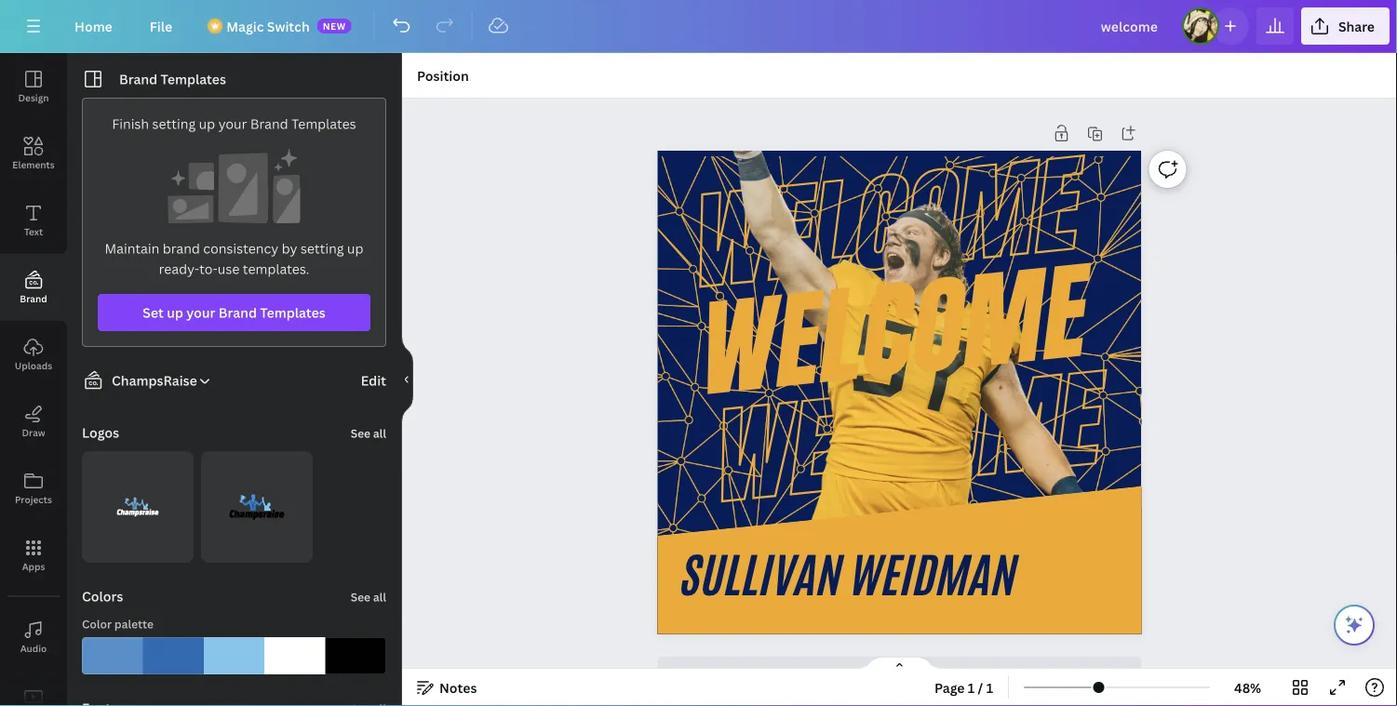Task type: vqa. For each thing, say whether or not it's contained in the screenshot.
SEARCH FOLDER search box
no



Task type: locate. For each thing, give the bounding box(es) containing it.
file button
[[135, 7, 187, 45]]

show pages image
[[855, 657, 945, 671]]

2 vertical spatial templates
[[260, 304, 326, 322]]

templates
[[161, 70, 226, 88], [292, 115, 356, 133], [260, 304, 326, 322]]

see
[[351, 426, 371, 441], [351, 590, 371, 605]]

up right set
[[167, 304, 183, 322]]

1 right /
[[987, 679, 994, 697]]

2 horizontal spatial up
[[347, 240, 364, 258]]

0 horizontal spatial 1
[[968, 679, 975, 697]]

0 vertical spatial your
[[218, 115, 247, 133]]

1 vertical spatial see
[[351, 590, 371, 605]]

2 see all button from the top
[[349, 578, 388, 616]]

maintain
[[105, 240, 160, 258]]

position
[[417, 67, 469, 84]]

switch
[[267, 17, 310, 35]]

share
[[1339, 17, 1376, 35]]

draw button
[[0, 388, 67, 455]]

colors
[[82, 588, 123, 606]]

weidman
[[852, 542, 1018, 610]]

1 left /
[[968, 679, 975, 697]]

finish setting up your brand templates
[[112, 115, 356, 133]]

1 see all from the top
[[351, 426, 387, 441]]

1 horizontal spatial your
[[218, 115, 247, 133]]

draw
[[22, 427, 45, 439]]

0 vertical spatial all
[[373, 426, 387, 441]]

1
[[968, 679, 975, 697], [987, 679, 994, 697]]

1 see all button from the top
[[349, 414, 388, 452]]

setting right the by
[[301, 240, 344, 258]]

by
[[282, 240, 298, 258]]

0 vertical spatial see all button
[[349, 414, 388, 452]]

champsraise button
[[75, 370, 212, 392]]

1 see from the top
[[351, 426, 371, 441]]

up inside 'maintain brand consistency by setting up ready-to-use templates.'
[[347, 240, 364, 258]]

setting
[[152, 115, 196, 133], [301, 240, 344, 258]]

Design title text field
[[1087, 7, 1175, 45]]

brand templates
[[119, 70, 226, 88]]

uploads button
[[0, 321, 67, 388]]

your
[[218, 115, 247, 133], [186, 304, 216, 322]]

see all for logos
[[351, 426, 387, 441]]

48% button
[[1218, 673, 1279, 703]]

see all button
[[349, 414, 388, 452], [349, 578, 388, 616]]

0 vertical spatial templates
[[161, 70, 226, 88]]

1 horizontal spatial 1
[[987, 679, 994, 697]]

palette
[[114, 617, 154, 632]]

2 see all from the top
[[351, 590, 387, 605]]

0 horizontal spatial setting
[[152, 115, 196, 133]]

apps
[[22, 561, 45, 573]]

elements
[[12, 158, 55, 171]]

main menu bar
[[0, 0, 1398, 53]]

text
[[24, 225, 43, 238]]

0 vertical spatial see all
[[351, 426, 387, 441]]

all
[[373, 426, 387, 441], [373, 590, 387, 605]]

page 1 / 1
[[935, 679, 994, 697]]

1 vertical spatial see all
[[351, 590, 387, 605]]

+
[[865, 667, 872, 685]]

0 horizontal spatial up
[[167, 304, 183, 322]]

up
[[199, 115, 215, 133], [347, 240, 364, 258], [167, 304, 183, 322]]

position button
[[410, 61, 477, 90]]

see all
[[351, 426, 387, 441], [351, 590, 387, 605]]

1 horizontal spatial setting
[[301, 240, 344, 258]]

abstract lines background  geometric technology image
[[657, 89, 1158, 590]]

1 vertical spatial your
[[186, 304, 216, 322]]

welcome
[[688, 127, 1090, 322], [695, 234, 1098, 430], [710, 342, 1112, 537]]

file
[[150, 17, 172, 35]]

color palette
[[82, 617, 154, 632]]

setting right finish
[[152, 115, 196, 133]]

home link
[[60, 7, 127, 45]]

brand
[[163, 240, 200, 258]]

0 vertical spatial see
[[351, 426, 371, 441]]

share button
[[1302, 7, 1390, 45]]

1 vertical spatial up
[[347, 240, 364, 258]]

page
[[904, 667, 935, 685]]

audio
[[20, 643, 47, 655]]

your down 'to-'
[[186, 304, 216, 322]]

magic
[[226, 17, 264, 35]]

canva assistant image
[[1344, 615, 1366, 637]]

brand
[[119, 70, 158, 88], [250, 115, 288, 133], [20, 292, 47, 305], [219, 304, 257, 322]]

up inside button
[[167, 304, 183, 322]]

page
[[935, 679, 965, 697]]

champsraise
[[112, 372, 197, 390]]

up right the by
[[347, 240, 364, 258]]

1 vertical spatial all
[[373, 590, 387, 605]]

0 vertical spatial up
[[199, 115, 215, 133]]

side panel tab list
[[0, 53, 67, 707]]

sullivan weidman
[[682, 542, 1018, 610]]

1 vertical spatial see all button
[[349, 578, 388, 616]]

0 horizontal spatial your
[[186, 304, 216, 322]]

1 vertical spatial setting
[[301, 240, 344, 258]]

maintain brand consistency by setting up ready-to-use templates.
[[105, 240, 364, 278]]

2 all from the top
[[373, 590, 387, 605]]

up down brand templates
[[199, 115, 215, 133]]

2 see from the top
[[351, 590, 371, 605]]

1 all from the top
[[373, 426, 387, 441]]

consistency
[[203, 240, 279, 258]]

2 vertical spatial up
[[167, 304, 183, 322]]

your down brand templates
[[218, 115, 247, 133]]



Task type: describe. For each thing, give the bounding box(es) containing it.
2 1 from the left
[[987, 679, 994, 697]]

see all button for colors
[[349, 578, 388, 616]]

projects
[[15, 494, 52, 506]]

edit button
[[361, 371, 387, 391]]

see for colors
[[351, 590, 371, 605]]

text button
[[0, 187, 67, 254]]

/
[[978, 679, 984, 697]]

edit
[[361, 372, 387, 390]]

new
[[323, 20, 346, 32]]

see all button for logos
[[349, 414, 388, 452]]

set up your brand templates
[[143, 304, 326, 322]]

+ add page button
[[658, 657, 1142, 694]]

see for logos
[[351, 426, 371, 441]]

hide image
[[401, 335, 414, 425]]

audio button
[[0, 604, 67, 671]]

1 horizontal spatial up
[[199, 115, 215, 133]]

setting inside 'maintain brand consistency by setting up ready-to-use templates.'
[[301, 240, 344, 258]]

add
[[875, 667, 901, 685]]

48%
[[1235, 679, 1262, 697]]

set up your brand templates button
[[98, 294, 371, 332]]

logos
[[82, 424, 119, 442]]

+ add page
[[865, 667, 935, 685]]

magic switch
[[226, 17, 310, 35]]

use
[[218, 260, 240, 278]]

set
[[143, 304, 164, 322]]

all for logos
[[373, 426, 387, 441]]

1 vertical spatial templates
[[292, 115, 356, 133]]

projects button
[[0, 455, 67, 522]]

templates inside button
[[260, 304, 326, 322]]

home
[[75, 17, 112, 35]]

see all for colors
[[351, 590, 387, 605]]

sullivan
[[682, 542, 844, 610]]

color
[[82, 617, 112, 632]]

all for colors
[[373, 590, 387, 605]]

brand inside "brand" button
[[20, 292, 47, 305]]

finish
[[112, 115, 149, 133]]

templates.
[[243, 260, 310, 278]]

elements button
[[0, 120, 67, 187]]

notes
[[440, 679, 477, 697]]

design button
[[0, 53, 67, 120]]

notes button
[[410, 673, 485, 703]]

1 1 from the left
[[968, 679, 975, 697]]

design
[[18, 91, 49, 104]]

your inside button
[[186, 304, 216, 322]]

brand inside set up your brand templates button
[[219, 304, 257, 322]]

ready-
[[159, 260, 199, 278]]

uploads
[[15, 359, 52, 372]]

brand button
[[0, 254, 67, 321]]

to-
[[199, 260, 218, 278]]

0 vertical spatial setting
[[152, 115, 196, 133]]

apps button
[[0, 522, 67, 590]]



